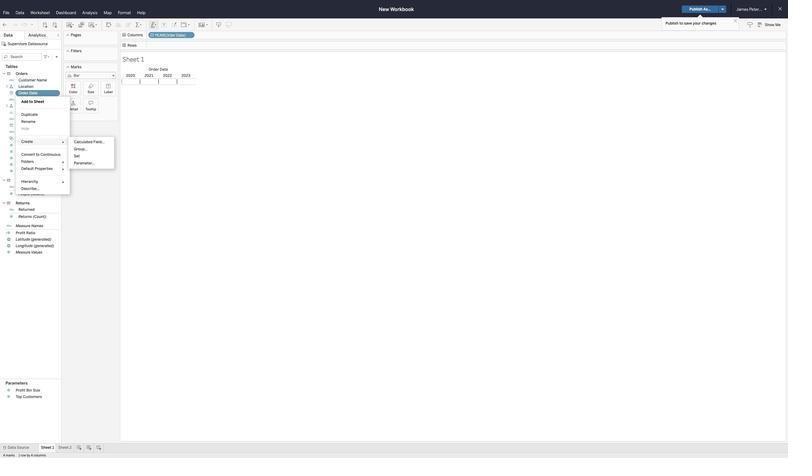 Task type: vqa. For each thing, say whether or not it's contained in the screenshot.
the bottom geo
no



Task type: locate. For each thing, give the bounding box(es) containing it.
pages
[[71, 33, 81, 37]]

orders for orders
[[16, 72, 28, 76]]

order up order id on the top of page
[[18, 91, 28, 95]]

to up folders menu item on the top left of page
[[36, 153, 40, 157]]

1 left row at the bottom left
[[19, 454, 20, 458]]

measure for measure values
[[16, 251, 30, 255]]

regional
[[18, 185, 33, 189]]

returns down returned
[[18, 215, 32, 219]]

0 vertical spatial data
[[16, 10, 24, 15]]

0 horizontal spatial by
[[27, 454, 30, 458]]

totals image
[[135, 22, 143, 28]]

ship
[[18, 123, 26, 128], [18, 130, 26, 134]]

to
[[680, 21, 683, 26], [29, 100, 33, 104], [36, 153, 40, 157]]

hierarchy menu item
[[18, 179, 68, 186]]

1 vertical spatial to
[[29, 100, 33, 104]]

manager
[[34, 185, 50, 189]]

row
[[21, 454, 26, 458]]

profit down the 'product' on the left of the page
[[18, 111, 28, 115]]

1 horizontal spatial publish
[[690, 7, 703, 11]]

profit for profit ratio
[[16, 231, 25, 236]]

1 vertical spatial returns
[[18, 215, 32, 219]]

people for people (count)
[[18, 192, 30, 196]]

sheet
[[123, 55, 139, 63], [34, 100, 44, 104], [41, 446, 51, 450], [58, 446, 69, 450]]

order up the 'product' on the left of the page
[[18, 98, 28, 102]]

(generated)
[[31, 238, 51, 242], [34, 244, 54, 248]]

1 vertical spatial publish
[[666, 21, 679, 26]]

profit for profit
[[18, 150, 28, 154]]

profit down "parameters"
[[16, 389, 25, 393]]

convert to continuous
[[21, 153, 60, 157]]

order
[[149, 67, 159, 72], [18, 91, 28, 95], [18, 98, 28, 102]]

1 row by 4 columns
[[19, 454, 46, 458]]

rename
[[21, 120, 35, 124]]

people down regional
[[18, 192, 30, 196]]

profit for profit (bin)
[[18, 111, 28, 115]]

dashboard
[[56, 10, 76, 15]]

profit
[[18, 111, 28, 115], [51, 136, 60, 141], [18, 150, 28, 154], [16, 231, 25, 236], [16, 389, 25, 393]]

id
[[29, 98, 33, 102]]

profit ratio
[[16, 231, 35, 236]]

customers down mode
[[26, 136, 45, 141]]

0 vertical spatial by
[[46, 136, 50, 141]]

4 left the marks on the bottom of the page
[[3, 454, 5, 458]]

0 vertical spatial returns
[[16, 201, 30, 206]]

data down undo image
[[4, 33, 13, 38]]

order date down location at the top of the page
[[18, 91, 38, 95]]

data up the marks on the bottom of the page
[[8, 446, 16, 450]]

(count)
[[31, 169, 44, 174], [31, 192, 44, 196], [33, 215, 46, 219]]

sheet 1 down rows
[[123, 55, 144, 63]]

0 vertical spatial to
[[680, 21, 683, 26]]

customers
[[26, 136, 45, 141], [23, 395, 42, 400]]

hide menu item
[[18, 126, 68, 133]]

swap rows and columns image
[[106, 22, 112, 28]]

0 vertical spatial measure
[[16, 224, 30, 228]]

0 vertical spatial order date
[[149, 67, 168, 72]]

1 vertical spatial order date
[[18, 91, 38, 95]]

replay animation image
[[30, 23, 34, 26]]

superstore datasource
[[8, 42, 48, 46]]

name
[[37, 78, 47, 83]]

0 vertical spatial ship
[[18, 123, 26, 128]]

people for people
[[16, 179, 28, 183]]

top
[[18, 136, 25, 141], [16, 395, 22, 400]]

describe...
[[21, 187, 40, 191]]

top for top customers
[[16, 395, 22, 400]]

2 horizontal spatial to
[[680, 21, 683, 26]]

measure up 'profit ratio'
[[16, 224, 30, 228]]

by right row at the bottom left
[[27, 454, 30, 458]]

color
[[69, 90, 78, 94]]

1 ship from the top
[[18, 123, 26, 128]]

2022, Year of Order Date. Press Space to toggle selection. Press Escape to go back to the left margin. Use arrow keys to navigate headers text field
[[158, 72, 177, 79]]

returns up returned
[[16, 201, 30, 206]]

date up id
[[29, 91, 38, 95]]

format workbook image
[[171, 22, 177, 28]]

(generated) up values
[[34, 244, 54, 248]]

profit down hide menu item
[[51, 136, 60, 141]]

parameter...
[[74, 161, 95, 166]]

format
[[118, 10, 131, 15]]

values
[[31, 251, 42, 255]]

(count) for people (count)
[[31, 192, 44, 196]]

date up the 2022, year of order date. press space to toggle selection. press escape to go back to the left margin. use arrow keys to navigate headers text box
[[160, 67, 168, 72]]

group...
[[74, 147, 88, 151]]

0 horizontal spatial 4
[[3, 454, 5, 458]]

1 vertical spatial (generated)
[[34, 244, 54, 248]]

sheet 1 up columns
[[41, 446, 54, 450]]

0 vertical spatial (count)
[[31, 169, 44, 174]]

bin
[[26, 389, 32, 393]]

to right the add
[[29, 100, 33, 104]]

0 vertical spatial people
[[16, 179, 28, 183]]

data up replay animation icon
[[16, 10, 24, 15]]

top for top customers by profit
[[18, 136, 25, 141]]

segment
[[18, 117, 34, 121]]

convert
[[21, 153, 35, 157]]

returns for returns (count)
[[18, 215, 32, 219]]

year(order
[[155, 33, 175, 38]]

to use edit in desktop, save the workbook outside of personal space image
[[226, 22, 232, 28]]

order date
[[149, 67, 168, 72], [18, 91, 38, 95]]

data guide image
[[747, 22, 753, 28]]

top up discount
[[18, 136, 25, 141]]

1
[[141, 55, 144, 63], [52, 446, 54, 450], [19, 454, 20, 458]]

2 vertical spatial date
[[27, 123, 35, 128]]

orders
[[16, 72, 28, 76], [18, 169, 30, 174]]

sort ascending image
[[115, 22, 122, 28]]

people up regional
[[16, 179, 28, 183]]

size right bin
[[33, 389, 40, 393]]

file
[[3, 10, 9, 15]]

marks
[[6, 454, 15, 458]]

publish left save
[[666, 21, 679, 26]]

1 horizontal spatial sheet 1
[[123, 55, 144, 63]]

to for convert
[[36, 153, 40, 157]]

2 4 from the left
[[31, 454, 33, 458]]

publish left the as...
[[690, 7, 703, 11]]

0 horizontal spatial 1
[[19, 454, 20, 458]]

parameters
[[6, 382, 28, 386]]

0 vertical spatial orders
[[16, 72, 28, 76]]

Search text field
[[2, 53, 42, 61]]

1 vertical spatial people
[[18, 192, 30, 196]]

show mark labels image
[[161, 22, 167, 28]]

ship down ship date
[[18, 130, 26, 134]]

customer
[[18, 78, 36, 83]]

2 horizontal spatial 1
[[141, 55, 144, 63]]

sheet 1
[[123, 55, 144, 63], [41, 446, 54, 450]]

returns
[[16, 201, 30, 206], [18, 215, 32, 219]]

add to sheet
[[21, 100, 44, 104]]

2 ship from the top
[[18, 130, 26, 134]]

calculated
[[74, 140, 93, 144]]

order date up the 2022, year of order date. press space to toggle selection. press escape to go back to the left margin. use arrow keys to navigate headers text box
[[149, 67, 168, 72]]

(bin)
[[29, 111, 37, 115]]

1 horizontal spatial to
[[36, 153, 40, 157]]

(count) for orders (count)
[[31, 169, 44, 174]]

1 vertical spatial ship
[[18, 130, 26, 134]]

4
[[3, 454, 5, 458], [31, 454, 33, 458]]

1 vertical spatial 1
[[52, 446, 54, 450]]

set
[[74, 154, 80, 159]]

undo image
[[2, 22, 8, 28]]

0 horizontal spatial publish
[[666, 21, 679, 26]]

ship down segment
[[18, 123, 26, 128]]

measure values
[[16, 251, 42, 255]]

size up tooltip
[[87, 90, 94, 94]]

1 vertical spatial size
[[33, 389, 40, 393]]

2 vertical spatial to
[[36, 153, 40, 157]]

customers for top customers
[[23, 395, 42, 400]]

measure down longitude
[[16, 251, 30, 255]]

(generated) for latitude (generated)
[[31, 238, 51, 242]]

product
[[18, 104, 32, 108]]

top down profit bin size
[[16, 395, 22, 400]]

highlight image
[[150, 22, 157, 28]]

1 measure from the top
[[16, 224, 30, 228]]

help
[[137, 10, 146, 15]]

(generated) up longitude (generated)
[[31, 238, 51, 242]]

orders down sales
[[18, 169, 30, 174]]

date up mode
[[27, 123, 35, 128]]

duplicate
[[21, 113, 38, 117]]

(generated) for longitude (generated)
[[34, 244, 54, 248]]

publish inside publish as... button
[[690, 7, 703, 11]]

1 horizontal spatial by
[[46, 136, 50, 141]]

top customers by profit
[[18, 136, 60, 141]]

1 up 2021, year of order date. press space to toggle selection. press escape to go back to the left margin. use arrow keys to navigate headers text field
[[141, 55, 144, 63]]

0 horizontal spatial sheet 1
[[41, 446, 54, 450]]

0 vertical spatial 1
[[141, 55, 144, 63]]

1 vertical spatial customers
[[23, 395, 42, 400]]

to left save
[[680, 21, 683, 26]]

2 vertical spatial 1
[[19, 454, 20, 458]]

james peterson
[[737, 7, 766, 12]]

mode
[[27, 130, 37, 134]]

by down hide menu item
[[46, 136, 50, 141]]

0 vertical spatial publish
[[690, 7, 703, 11]]

0 vertical spatial sheet 1
[[123, 55, 144, 63]]

customers down bin
[[23, 395, 42, 400]]

publish
[[690, 7, 703, 11], [666, 21, 679, 26]]

1 vertical spatial top
[[16, 395, 22, 400]]

1 vertical spatial data
[[4, 33, 13, 38]]

sheet 2
[[58, 446, 72, 450]]

0 vertical spatial customers
[[26, 136, 45, 141]]

order up 2021, year of order date. press space to toggle selection. press escape to go back to the left margin. use arrow keys to navigate headers text field
[[149, 67, 159, 72]]

location
[[18, 85, 33, 89]]

1 horizontal spatial 4
[[31, 454, 33, 458]]

0 vertical spatial (generated)
[[31, 238, 51, 242]]

1 vertical spatial by
[[27, 454, 30, 458]]

as...
[[703, 7, 711, 11]]

1 left sheet 2
[[52, 446, 54, 450]]

2 vertical spatial (count)
[[33, 215, 46, 219]]

2
[[69, 446, 72, 450]]

1 vertical spatial orders
[[18, 169, 30, 174]]

year(order date)
[[155, 33, 186, 38]]

1 vertical spatial (count)
[[31, 192, 44, 196]]

folders
[[21, 160, 34, 164]]

0 vertical spatial order
[[149, 67, 159, 72]]

ship date
[[18, 123, 35, 128]]

1 vertical spatial order
[[18, 91, 28, 95]]

order id
[[18, 98, 33, 102]]

2023, Year of Order Date. Press Space to toggle selection. Press Escape to go back to the left margin. Use arrow keys to navigate headers text field
[[177, 72, 195, 79]]

1 vertical spatial measure
[[16, 251, 30, 255]]

0 horizontal spatial to
[[29, 100, 33, 104]]

4 left columns
[[31, 454, 33, 458]]

profit up quantity
[[18, 150, 28, 154]]

show me
[[765, 23, 781, 27]]

0 vertical spatial top
[[18, 136, 25, 141]]

pause auto updates image
[[52, 22, 58, 28]]

publish for publish to save your changes
[[666, 21, 679, 26]]

2 measure from the top
[[16, 251, 30, 255]]

orders up customer
[[16, 72, 28, 76]]

profit up latitude on the bottom
[[16, 231, 25, 236]]

0 vertical spatial size
[[87, 90, 94, 94]]

people
[[16, 179, 28, 183], [18, 192, 30, 196]]



Task type: describe. For each thing, give the bounding box(es) containing it.
latitude (generated)
[[16, 238, 51, 242]]

datasource
[[28, 42, 48, 46]]

add
[[21, 100, 28, 104]]

calculated field... group... set parameter...
[[74, 140, 105, 166]]

marks
[[71, 65, 82, 69]]

rows
[[127, 43, 137, 48]]

data source
[[8, 446, 29, 450]]

default
[[21, 167, 34, 171]]

label
[[104, 90, 113, 94]]

0 vertical spatial date
[[160, 67, 168, 72]]

ship mode
[[18, 130, 37, 134]]

to for publish
[[680, 21, 683, 26]]

sheet left the 2 at the bottom left
[[58, 446, 69, 450]]

new worksheet image
[[66, 22, 75, 28]]

top customers
[[16, 395, 42, 400]]

source
[[17, 446, 29, 450]]

show/hide cards image
[[198, 22, 208, 28]]

columns
[[127, 33, 143, 37]]

to for add
[[29, 100, 33, 104]]

analysis
[[82, 10, 98, 15]]

discount
[[18, 143, 34, 148]]

ship for ship date
[[18, 123, 26, 128]]

changes
[[702, 21, 717, 26]]

close image
[[733, 18, 739, 24]]

1 horizontal spatial order date
[[149, 67, 168, 72]]

clear sheet image
[[88, 22, 98, 28]]

sheet right id
[[34, 100, 44, 104]]

duplicate image
[[78, 22, 84, 28]]

sort descending image
[[125, 22, 131, 28]]

sheet up columns
[[41, 446, 51, 450]]

orders for orders (count)
[[18, 169, 30, 174]]

analytics
[[28, 33, 46, 38]]

new data source image
[[42, 22, 48, 28]]

your
[[693, 21, 701, 26]]

1 horizontal spatial 1
[[52, 446, 54, 450]]

publish for publish as...
[[690, 7, 703, 11]]

marks. press enter to open the view data window.. use arrow keys to navigate data visualization elements. image
[[121, 79, 196, 85]]

sales
[[18, 163, 28, 167]]

customer name
[[18, 78, 47, 83]]

1 4 from the left
[[3, 454, 5, 458]]

new
[[379, 6, 389, 12]]

james
[[737, 7, 749, 12]]

default properties
[[21, 167, 53, 171]]

download image
[[216, 22, 222, 28]]

2021, Year of Order Date. Press Space to toggle selection. Press Escape to go back to the left margin. Use arrow keys to navigate headers text field
[[140, 72, 158, 79]]

new workbook
[[379, 6, 414, 12]]

longitude (generated)
[[16, 244, 54, 248]]

longitude
[[16, 244, 33, 248]]

returned
[[18, 208, 35, 212]]

map
[[104, 10, 112, 15]]

latitude
[[16, 238, 30, 242]]

by for 4
[[27, 454, 30, 458]]

returns for returns
[[16, 201, 30, 206]]

publish to save your changes
[[666, 21, 717, 26]]

publish as...
[[690, 7, 711, 11]]

hierarchy
[[21, 180, 38, 184]]

date)
[[176, 33, 186, 38]]

detail
[[69, 107, 78, 111]]

tables
[[6, 64, 18, 69]]

show me button
[[755, 20, 786, 30]]

superstore
[[8, 42, 27, 46]]

people (count)
[[18, 192, 44, 196]]

measure names
[[16, 224, 43, 228]]

replay animation image
[[22, 22, 28, 28]]

profit for profit bin size
[[16, 389, 25, 393]]

show
[[765, 23, 775, 27]]

1 vertical spatial date
[[29, 91, 38, 95]]

ship for ship mode
[[18, 130, 26, 134]]

profit (bin)
[[18, 111, 37, 115]]

redo image
[[12, 22, 18, 28]]

columns
[[34, 454, 46, 458]]

2 vertical spatial order
[[18, 98, 28, 102]]

1 horizontal spatial size
[[87, 90, 94, 94]]

names
[[31, 224, 43, 228]]

folders menu item
[[18, 159, 68, 166]]

2 vertical spatial data
[[8, 446, 16, 450]]

profit bin size
[[16, 389, 40, 393]]

create
[[21, 140, 33, 144]]

customers for top customers by profit
[[26, 136, 45, 141]]

publish as... button
[[682, 6, 719, 13]]

continuous
[[40, 153, 60, 157]]

create menu item
[[18, 139, 68, 146]]

me
[[776, 23, 781, 27]]

collapse image
[[56, 34, 60, 37]]

by for profit
[[46, 136, 50, 141]]

1 vertical spatial sheet 1
[[41, 446, 54, 450]]

measure for measure names
[[16, 224, 30, 228]]

duplicate rename hide
[[21, 113, 38, 131]]

save
[[684, 21, 692, 26]]

4 marks
[[3, 454, 15, 458]]

sheet down rows
[[123, 55, 139, 63]]

fit image
[[181, 22, 191, 28]]

hide
[[21, 127, 29, 131]]

default properties menu item
[[18, 166, 68, 173]]

regional manager
[[18, 185, 50, 189]]

2020, Year of Order Date. Press Space to toggle selection. Press Escape to go back to the left margin. Use arrow keys to navigate headers text field
[[121, 72, 140, 79]]

peterson
[[749, 7, 766, 12]]

field...
[[93, 140, 105, 144]]

tooltip
[[85, 107, 96, 111]]

0 horizontal spatial order date
[[18, 91, 38, 95]]

orders (count)
[[18, 169, 44, 174]]

(count) for returns (count)
[[33, 215, 46, 219]]

quantity
[[18, 156, 34, 161]]

worksheet
[[30, 10, 50, 15]]

filters
[[71, 49, 82, 53]]

0 horizontal spatial size
[[33, 389, 40, 393]]

properties
[[35, 167, 53, 171]]

returns (count)
[[18, 215, 46, 219]]

workbook
[[390, 6, 414, 12]]

ratio
[[26, 231, 35, 236]]



